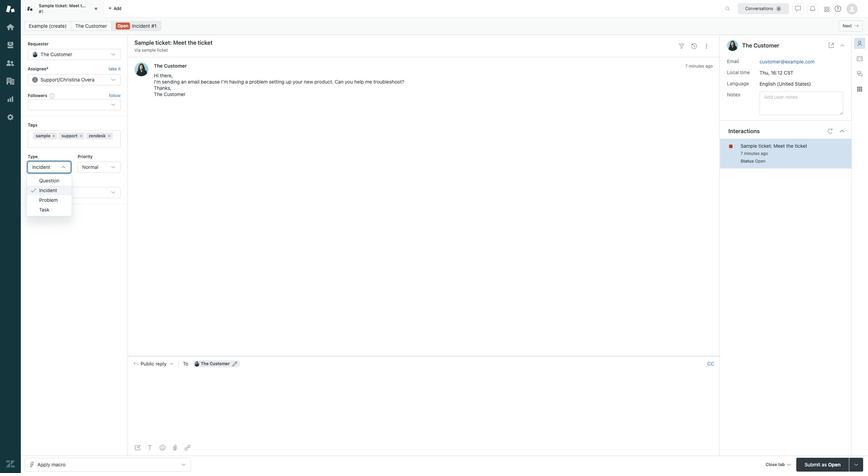 Task type: locate. For each thing, give the bounding box(es) containing it.
there,
[[160, 73, 173, 79]]

the customer link
[[71, 21, 112, 31], [154, 63, 187, 69]]

0 vertical spatial incident
[[132, 23, 150, 29]]

the
[[75, 23, 84, 29], [743, 42, 753, 49], [41, 51, 49, 57], [154, 63, 163, 69], [154, 91, 163, 97], [201, 361, 209, 366]]

customer down sending
[[164, 91, 186, 97]]

incident inside popup button
[[32, 164, 50, 170]]

customer context image
[[858, 41, 863, 46]]

i'm
[[154, 79, 161, 85], [221, 79, 228, 85]]

0 horizontal spatial remove image
[[52, 134, 56, 138]]

the customer right customer@example.com icon
[[201, 361, 230, 366]]

0 horizontal spatial the
[[81, 3, 87, 8]]

1 horizontal spatial 7
[[741, 151, 744, 156]]

0 vertical spatial #1
[[39, 9, 43, 14]]

conversations button
[[739, 3, 790, 14]]

incident down the linked problem
[[39, 187, 57, 193]]

1 vertical spatial ticket
[[157, 48, 168, 53]]

customer left edit user icon
[[210, 361, 230, 366]]

1 horizontal spatial ago
[[762, 151, 769, 156]]

linked
[[28, 179, 41, 185]]

0 vertical spatial open
[[118, 23, 128, 28]]

0 vertical spatial problem
[[249, 79, 268, 85]]

0 horizontal spatial close image
[[93, 5, 100, 12]]

events image
[[692, 43, 698, 49]]

1 horizontal spatial #1
[[152, 23, 157, 29]]

0 horizontal spatial ticket:
[[55, 3, 68, 8]]

3 remove image from the left
[[107, 134, 111, 138]]

ticket: up 7 minutes ago text box
[[759, 143, 773, 149]]

notes
[[728, 91, 741, 97]]

i'm down "hi"
[[154, 79, 161, 85]]

assignee* element
[[28, 74, 121, 85]]

the inside sample ticket: meet the ticket 7 minutes ago status open
[[787, 143, 794, 149]]

filter image
[[680, 43, 685, 49]]

ticket inside sample ticket: meet the ticket #1
[[88, 3, 100, 8]]

assignee*
[[28, 66, 48, 72]]

1 horizontal spatial ticket:
[[759, 143, 773, 149]]

1 horizontal spatial remove image
[[79, 134, 83, 138]]

take it
[[109, 66, 121, 72]]

ticket: inside sample ticket: meet the ticket 7 minutes ago status open
[[759, 143, 773, 149]]

the customer down sample ticket: meet the ticket #1
[[75, 23, 107, 29]]

meet inside sample ticket: meet the ticket 7 minutes ago status open
[[774, 143, 786, 149]]

2 remove image from the left
[[79, 134, 83, 138]]

0 vertical spatial ticket
[[88, 3, 100, 8]]

next button
[[839, 20, 864, 32]]

via sample ticket
[[135, 48, 168, 53]]

incident option
[[27, 185, 72, 195]]

states)
[[796, 81, 812, 87]]

avatar image
[[135, 63, 148, 76]]

open right the as
[[829, 462, 842, 467]]

problem
[[249, 79, 268, 85], [42, 179, 59, 185]]

problem
[[39, 197, 58, 203]]

tags
[[28, 123, 37, 128]]

minutes down events image
[[690, 64, 705, 69]]

the customer inside requester element
[[41, 51, 72, 57]]

#1 inside sample ticket: meet the ticket #1
[[39, 9, 43, 14]]

local
[[728, 69, 740, 75]]

question
[[39, 177, 59, 183]]

next
[[844, 23, 853, 28]]

cc
[[708, 361, 715, 367]]

incident inside option
[[39, 187, 57, 193]]

0 vertical spatial sample
[[142, 48, 156, 53]]

0 horizontal spatial minutes
[[690, 64, 705, 69]]

0 vertical spatial 7
[[686, 64, 688, 69]]

close image left add "dropdown button"
[[93, 5, 100, 12]]

minutes up status at right
[[745, 151, 760, 156]]

incident inside secondary element
[[132, 23, 150, 29]]

ticket
[[88, 3, 100, 8], [157, 48, 168, 53], [796, 143, 808, 149]]

minutes inside sample ticket: meet the ticket 7 minutes ago status open
[[745, 151, 760, 156]]

customer inside secondary element
[[85, 23, 107, 29]]

1 vertical spatial #1
[[152, 23, 157, 29]]

close image right view more details image
[[841, 43, 846, 48]]

customer inside 'hi there, i'm sending an email because i'm having a problem setting up your new product. can you help me troubleshoot? thanks, the customer'
[[164, 91, 186, 97]]

an
[[181, 79, 187, 85]]

thu,
[[760, 70, 770, 75]]

1 horizontal spatial meet
[[774, 143, 786, 149]]

the right user image
[[743, 42, 753, 49]]

apply
[[37, 462, 50, 467]]

problem right a on the top left
[[249, 79, 268, 85]]

1 horizontal spatial sample
[[741, 143, 758, 149]]

1 vertical spatial ago
[[762, 151, 769, 156]]

sample up 7 minutes ago text box
[[741, 143, 758, 149]]

meet inside sample ticket: meet the ticket #1
[[69, 3, 79, 8]]

normal
[[82, 164, 98, 170]]

(create)
[[49, 23, 67, 29]]

the down sample ticket: meet the ticket #1
[[75, 23, 84, 29]]

organizations image
[[6, 77, 15, 86]]

2 horizontal spatial ticket
[[796, 143, 808, 149]]

sample inside sample ticket: meet the ticket 7 minutes ago status open
[[741, 143, 758, 149]]

overa
[[81, 77, 95, 82]]

0 vertical spatial close image
[[93, 5, 100, 12]]

submit
[[806, 462, 821, 467]]

customer up /
[[50, 51, 72, 57]]

0 vertical spatial ticket:
[[55, 3, 68, 8]]

2 vertical spatial open
[[829, 462, 842, 467]]

1 horizontal spatial open
[[756, 158, 766, 164]]

you
[[345, 79, 353, 85]]

open down 7 minutes ago text box
[[756, 158, 766, 164]]

1 vertical spatial problem
[[42, 179, 59, 185]]

0 vertical spatial minutes
[[690, 64, 705, 69]]

#1
[[39, 9, 43, 14], [152, 23, 157, 29]]

add button
[[104, 0, 126, 17]]

0 vertical spatial ago
[[706, 64, 714, 69]]

1 horizontal spatial the customer link
[[154, 63, 187, 69]]

me
[[366, 79, 372, 85]]

incident up via
[[132, 23, 150, 29]]

2 horizontal spatial remove image
[[107, 134, 111, 138]]

1 horizontal spatial sample
[[142, 48, 156, 53]]

1 vertical spatial sample
[[741, 143, 758, 149]]

setting
[[269, 79, 285, 85]]

ticket inside sample ticket: meet the ticket 7 minutes ago status open
[[796, 143, 808, 149]]

1 horizontal spatial minutes
[[745, 151, 760, 156]]

as
[[823, 462, 828, 467]]

the inside sample ticket: meet the ticket #1
[[81, 3, 87, 8]]

#1 up via sample ticket
[[152, 23, 157, 29]]

the
[[81, 3, 87, 8], [787, 143, 794, 149]]

0 horizontal spatial the customer link
[[71, 21, 112, 31]]

#1 up example
[[39, 9, 43, 14]]

0 horizontal spatial sample
[[36, 133, 50, 138]]

remove image left support in the left of the page
[[52, 134, 56, 138]]

up
[[286, 79, 292, 85]]

the customer inside secondary element
[[75, 23, 107, 29]]

sample inside sample ticket: meet the ticket #1
[[39, 3, 54, 8]]

close image
[[93, 5, 100, 12], [841, 43, 846, 48]]

1 vertical spatial sample
[[36, 133, 50, 138]]

7 minutes ago text field
[[686, 64, 714, 69]]

1 horizontal spatial the
[[787, 143, 794, 149]]

ticket: up the (create)
[[55, 3, 68, 8]]

customer up there,
[[164, 63, 187, 69]]

task option
[[27, 205, 72, 215]]

customer down add "dropdown button"
[[85, 23, 107, 29]]

the customer link up there,
[[154, 63, 187, 69]]

apps image
[[858, 86, 863, 92]]

1 vertical spatial 7
[[741, 151, 744, 156]]

sample down tags
[[36, 133, 50, 138]]

tabs tab list
[[21, 0, 719, 17]]

minutes
[[690, 64, 705, 69], [745, 151, 760, 156]]

1 vertical spatial meet
[[774, 143, 786, 149]]

sample up example (create)
[[39, 3, 54, 8]]

1 horizontal spatial problem
[[249, 79, 268, 85]]

sample right via
[[142, 48, 156, 53]]

open down add
[[118, 23, 128, 28]]

7 minutes ago
[[686, 64, 714, 69]]

time
[[741, 69, 751, 75]]

1 remove image from the left
[[52, 134, 56, 138]]

incident for 'incident' option
[[39, 187, 57, 193]]

1 vertical spatial minutes
[[745, 151, 760, 156]]

0 horizontal spatial ticket
[[88, 3, 100, 8]]

7 minutes ago text field
[[741, 151, 769, 156]]

open inside sample ticket: meet the ticket 7 minutes ago status open
[[756, 158, 766, 164]]

0 vertical spatial the
[[81, 3, 87, 8]]

knowledge image
[[858, 56, 863, 61]]

1 horizontal spatial close image
[[841, 43, 846, 48]]

open
[[118, 23, 128, 28], [756, 158, 766, 164], [829, 462, 842, 467]]

your
[[293, 79, 303, 85]]

ticket: for sample ticket: meet the ticket #1
[[55, 3, 68, 8]]

0 vertical spatial sample
[[39, 3, 54, 8]]

the down the "thanks,"
[[154, 91, 163, 97]]

0 vertical spatial the customer link
[[71, 21, 112, 31]]

problem up 'incident' option
[[42, 179, 59, 185]]

0 horizontal spatial #1
[[39, 9, 43, 14]]

the customer link down sample ticket: meet the ticket #1
[[71, 21, 112, 31]]

1 vertical spatial incident
[[32, 164, 50, 170]]

add
[[114, 6, 122, 11]]

incident
[[132, 23, 150, 29], [32, 164, 50, 170], [39, 187, 57, 193]]

16:12
[[772, 70, 783, 75]]

problem option
[[27, 195, 72, 205]]

public reply button
[[128, 356, 179, 371]]

hide composer image
[[421, 353, 427, 359]]

meet for sample ticket: meet the ticket 7 minutes ago status open
[[774, 143, 786, 149]]

remove image right zendesk
[[107, 134, 111, 138]]

example (create) button
[[24, 21, 71, 31]]

1 vertical spatial ticket:
[[759, 143, 773, 149]]

the customer link inside secondary element
[[71, 21, 112, 31]]

close tab button
[[763, 458, 794, 473]]

remove image
[[52, 134, 56, 138], [79, 134, 83, 138], [107, 134, 111, 138]]

meet
[[69, 3, 79, 8], [774, 143, 786, 149]]

tab
[[21, 0, 104, 17]]

the inside 'hi there, i'm sending an email because i'm having a problem setting up your new product. can you help me troubleshoot? thanks, the customer'
[[154, 91, 163, 97]]

0 horizontal spatial i'm
[[154, 79, 161, 85]]

ticket: inside sample ticket: meet the ticket #1
[[55, 3, 68, 8]]

ticket:
[[55, 3, 68, 8], [759, 143, 773, 149]]

get help image
[[836, 6, 842, 12]]

follow
[[109, 93, 121, 98]]

the inside secondary element
[[75, 23, 84, 29]]

type list box
[[26, 174, 72, 216]]

the customer
[[75, 23, 107, 29], [743, 42, 780, 49], [41, 51, 72, 57], [154, 63, 187, 69], [201, 361, 230, 366]]

because
[[201, 79, 220, 85]]

open inside secondary element
[[118, 23, 128, 28]]

normal button
[[78, 162, 121, 173]]

2 horizontal spatial open
[[829, 462, 842, 467]]

incident down type
[[32, 164, 50, 170]]

customer
[[85, 23, 107, 29], [754, 42, 780, 49], [50, 51, 72, 57], [164, 63, 187, 69], [164, 91, 186, 97], [210, 361, 230, 366]]

cc button
[[708, 361, 715, 367]]

the down requester
[[41, 51, 49, 57]]

0 horizontal spatial meet
[[69, 3, 79, 8]]

help
[[355, 79, 364, 85]]

tab
[[779, 462, 786, 467]]

1 vertical spatial the
[[787, 143, 794, 149]]

0 vertical spatial meet
[[69, 3, 79, 8]]

remove image right support in the left of the page
[[79, 134, 83, 138]]

2 vertical spatial ticket
[[796, 143, 808, 149]]

linked problem
[[28, 179, 59, 185]]

support / christina overa
[[41, 77, 95, 82]]

secondary element
[[21, 19, 869, 33]]

the customer down requester
[[41, 51, 72, 57]]

/
[[59, 77, 60, 82]]

get started image
[[6, 23, 15, 32]]

0 horizontal spatial sample
[[39, 3, 54, 8]]

0 horizontal spatial ago
[[706, 64, 714, 69]]

the right customer@example.com icon
[[201, 361, 209, 366]]

sample
[[142, 48, 156, 53], [36, 133, 50, 138]]

0 horizontal spatial open
[[118, 23, 128, 28]]

1 horizontal spatial i'm
[[221, 79, 228, 85]]

the for sample ticket: meet the ticket #1
[[81, 3, 87, 8]]

i'm left having
[[221, 79, 228, 85]]

1 vertical spatial open
[[756, 158, 766, 164]]

2 vertical spatial incident
[[39, 187, 57, 193]]

thanks,
[[154, 85, 172, 91]]



Task type: vqa. For each thing, say whether or not it's contained in the screenshot.
Hide panel views icon
no



Task type: describe. For each thing, give the bounding box(es) containing it.
the inside requester element
[[41, 51, 49, 57]]

language
[[728, 80, 750, 86]]

format text image
[[147, 445, 153, 451]]

product.
[[315, 79, 334, 85]]

question option
[[27, 176, 72, 185]]

macro
[[52, 462, 66, 467]]

admin image
[[6, 113, 15, 122]]

button displays agent's chat status as invisible. image
[[796, 6, 802, 11]]

zendesk products image
[[825, 7, 830, 12]]

followers
[[28, 93, 47, 98]]

ticket: for sample ticket: meet the ticket 7 minutes ago status open
[[759, 143, 773, 149]]

submit as open
[[806, 462, 842, 467]]

close
[[766, 462, 778, 467]]

info on adding followers image
[[49, 93, 55, 99]]

new
[[304, 79, 313, 85]]

requester
[[28, 41, 49, 46]]

sample ticket: meet the ticket 7 minutes ago status open
[[741, 143, 808, 164]]

0 horizontal spatial problem
[[42, 179, 59, 185]]

priority
[[78, 154, 93, 159]]

the customer up there,
[[154, 63, 187, 69]]

hi there, i'm sending an email because i'm having a problem setting up your new product. can you help me troubleshoot? thanks, the customer
[[154, 73, 405, 97]]

incident for #1
[[132, 23, 150, 29]]

public
[[141, 361, 154, 367]]

Subject field
[[133, 39, 675, 47]]

follow button
[[109, 93, 121, 99]]

christina
[[60, 77, 80, 82]]

email
[[188, 79, 200, 85]]

remove image for sample
[[52, 134, 56, 138]]

7 inside sample ticket: meet the ticket 7 minutes ago status open
[[741, 151, 744, 156]]

thu, 16:12 cst
[[760, 70, 794, 75]]

view more details image
[[829, 43, 835, 48]]

2 i'm from the left
[[221, 79, 228, 85]]

ago inside sample ticket: meet the ticket 7 minutes ago status open
[[762, 151, 769, 156]]

ticket actions image
[[705, 43, 710, 49]]

add link (cmd k) image
[[185, 445, 190, 451]]

main element
[[0, 0, 21, 473]]

ticket for sample ticket: meet the ticket 7 minutes ago status open
[[796, 143, 808, 149]]

troubleshoot?
[[374, 79, 405, 85]]

insert emojis image
[[160, 445, 165, 451]]

take
[[109, 66, 117, 72]]

remove image for zendesk
[[107, 134, 111, 138]]

cst
[[785, 70, 794, 75]]

support
[[41, 77, 59, 82]]

tab containing sample ticket: meet the ticket
[[21, 0, 104, 17]]

sample for sample ticket: meet the ticket 7 minutes ago status open
[[741, 143, 758, 149]]

close tab
[[766, 462, 786, 467]]

incident #1
[[132, 23, 157, 29]]

displays possible ticket submission types image
[[854, 462, 860, 467]]

english (united states)
[[760, 81, 812, 87]]

customer@example.com
[[760, 58, 816, 64]]

followers element
[[28, 99, 121, 110]]

the for sample ticket: meet the ticket 7 minutes ago status open
[[787, 143, 794, 149]]

sample for sample ticket: meet the ticket #1
[[39, 3, 54, 8]]

close image inside tabs tab list
[[93, 5, 100, 12]]

incident button
[[28, 162, 71, 173]]

the customer up thu,
[[743, 42, 780, 49]]

interactions
[[729, 128, 761, 134]]

views image
[[6, 41, 15, 50]]

to
[[183, 361, 188, 367]]

customers image
[[6, 59, 15, 68]]

sending
[[162, 79, 180, 85]]

-
[[32, 190, 34, 195]]

remove image for support
[[79, 134, 83, 138]]

ticket for sample ticket: meet the ticket #1
[[88, 3, 100, 8]]

support
[[62, 133, 78, 138]]

notifications image
[[811, 6, 816, 11]]

status
[[741, 158, 755, 164]]

(united
[[778, 81, 794, 87]]

0 horizontal spatial 7
[[686, 64, 688, 69]]

reporting image
[[6, 95, 15, 104]]

edit user image
[[233, 361, 238, 366]]

via
[[135, 48, 141, 53]]

meet for sample ticket: meet the ticket #1
[[69, 3, 79, 8]]

example
[[29, 23, 48, 29]]

1 vertical spatial close image
[[841, 43, 846, 48]]

reply
[[156, 361, 167, 367]]

type
[[28, 154, 38, 159]]

hi
[[154, 73, 159, 79]]

customer inside requester element
[[50, 51, 72, 57]]

customer@example.com image
[[194, 361, 200, 367]]

a
[[246, 79, 248, 85]]

the up "hi"
[[154, 63, 163, 69]]

linked problem element
[[28, 187, 121, 198]]

zendesk support image
[[6, 5, 15, 14]]

#1 inside secondary element
[[152, 23, 157, 29]]

local time
[[728, 69, 751, 75]]

take it button
[[109, 66, 121, 73]]

zendesk
[[89, 133, 106, 138]]

user image
[[728, 40, 739, 51]]

1 vertical spatial the customer link
[[154, 63, 187, 69]]

zendesk image
[[6, 460, 15, 469]]

1 i'm from the left
[[154, 79, 161, 85]]

customer up 'customer@example.com'
[[754, 42, 780, 49]]

Add user notes text field
[[760, 91, 844, 115]]

example (create)
[[29, 23, 67, 29]]

task
[[39, 207, 49, 212]]

conversations
[[746, 6, 774, 11]]

sample ticket: meet the ticket #1
[[39, 3, 100, 14]]

problem inside 'hi there, i'm sending an email because i'm having a problem setting up your new product. can you help me troubleshoot? thanks, the customer'
[[249, 79, 268, 85]]

apply macro
[[37, 462, 66, 467]]

it
[[118, 66, 121, 72]]

1 horizontal spatial ticket
[[157, 48, 168, 53]]

having
[[229, 79, 244, 85]]

english
[[760, 81, 777, 87]]

add attachment image
[[172, 445, 178, 451]]

can
[[335, 79, 344, 85]]

public reply
[[141, 361, 167, 367]]

requester element
[[28, 49, 121, 60]]

draft mode image
[[135, 445, 140, 451]]

email
[[728, 58, 740, 64]]



